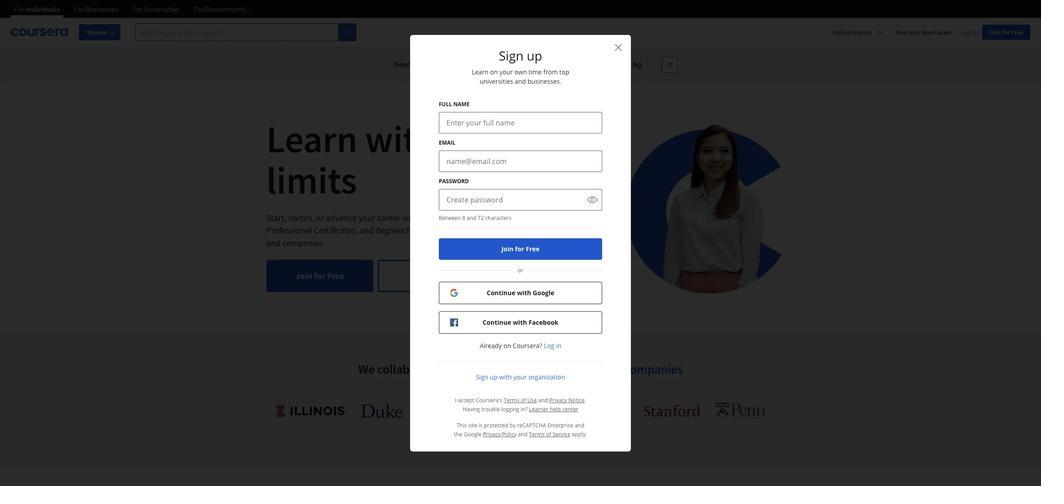 Task type: describe. For each thing, give the bounding box(es) containing it.
with inside start, switch, or advance your career with more than 5,800 courses, professional certificates, and degrees from world-class universities and companies.
[[402, 212, 419, 223]]

time
[[529, 68, 542, 76]]

300+
[[467, 362, 492, 378]]

organization
[[529, 373, 565, 382]]

log inside authentication modal dialog
[[544, 342, 554, 350]]

coursera's
[[476, 397, 502, 405]]

your inside sign up learn on your own time from top universities and businesses.
[[499, 68, 513, 76]]

the
[[454, 431, 462, 439]]

0 vertical spatial join
[[989, 28, 1001, 36]]

for for individuals
[[14, 4, 24, 13]]

collaborate
[[377, 362, 438, 378]]

2 vertical spatial universities
[[537, 362, 599, 378]]

universities inside start, switch, or advance your career with more than 5,800 courses, professional certificates, and degrees from world-class universities and companies.
[[470, 225, 513, 236]]

log in link
[[956, 27, 982, 38]]

notice
[[569, 397, 585, 405]]

ibm image
[[519, 404, 554, 418]]

free inside authentication modal dialog
[[526, 245, 540, 253]]

sign for sign up learn on your own time from top universities and businesses.
[[499, 47, 524, 64]]

this
[[457, 422, 467, 430]]

and right 8
[[467, 214, 476, 222]]

in
[[556, 342, 561, 350]]

having
[[463, 406, 480, 414]]

and left companies
[[602, 362, 622, 378]]

Password password field
[[439, 190, 583, 210]]

start, switch, or advance your career with more than 5,800 courses, professional certificates, and degrees from world-class universities and companies.
[[266, 212, 513, 249]]

is
[[479, 422, 483, 430]]

name
[[453, 100, 470, 108]]

by inside this site is protected by recaptcha enterprise and the google
[[510, 422, 516, 430]]

find
[[896, 28, 907, 36]]

businesses
[[85, 4, 118, 13]]

join for free inside authentication modal dialog
[[501, 245, 540, 253]]

between 8 and 72 characters
[[439, 214, 512, 222]]

for for businesses
[[74, 4, 84, 13]]

continue with facebook
[[483, 318, 559, 327]]

ai
[[453, 61, 461, 69]]

0 horizontal spatial join for free
[[295, 271, 344, 282]]

password
[[439, 177, 469, 185]]

and inside 'i accept coursera's terms of use and privacy notice . having trouble logging in? learner help center'
[[538, 397, 548, 405]]

course
[[511, 61, 533, 69]]

alert containing new! "
[[0, 47, 1041, 83]]

for for universities
[[133, 4, 143, 13]]

for inside authentication modal dialog
[[515, 245, 524, 253]]

continue for continue with facebook
[[483, 318, 511, 327]]

use
[[527, 397, 537, 405]]

business
[[461, 272, 489, 281]]

terms of use link
[[504, 397, 537, 405]]

terms of service link
[[529, 431, 571, 439]]

i
[[455, 397, 457, 405]]

we
[[358, 362, 375, 378]]

governments
[[205, 4, 245, 13]]

your right "find"
[[909, 28, 920, 36]]

and inside this site is protected by recaptcha enterprise and the google
[[575, 422, 584, 430]]

for governments
[[194, 4, 245, 13]]

1 horizontal spatial log
[[961, 28, 970, 36]]

advance
[[326, 212, 357, 223]]

service
[[553, 431, 571, 439]]

sign up with your organization
[[476, 373, 565, 382]]

close banner image
[[667, 61, 674, 69]]

1 horizontal spatial join for free button
[[439, 239, 602, 260]]

log in button
[[544, 341, 561, 351]]

characters
[[485, 214, 512, 222]]

with right the 300+
[[499, 373, 512, 382]]

help
[[550, 406, 561, 414]]

world-
[[426, 225, 450, 236]]

for universities
[[133, 4, 179, 13]]

from inside start, switch, or advance your career with more than 5,800 courses, professional certificates, and degrees from world-class universities and companies.
[[407, 225, 424, 236]]

and down "recaptcha"
[[518, 431, 528, 439]]

everyone
[[474, 61, 507, 69]]

already
[[480, 342, 502, 350]]

of for use
[[521, 397, 526, 405]]

university of pennsylvania image
[[715, 403, 766, 420]]

already on coursera? log in
[[480, 342, 561, 350]]

site
[[468, 422, 477, 430]]

for inside button
[[451, 272, 460, 281]]

learn inside sign up learn on your own time from top universities and businesses.
[[472, 68, 489, 76]]

recaptcha
[[517, 422, 546, 430]]

new
[[922, 28, 933, 36]]

5,800
[[461, 212, 480, 223]]

switch,
[[288, 212, 314, 223]]

universities
[[144, 4, 179, 13]]

companies.
[[282, 237, 325, 249]]

apply.
[[572, 431, 587, 439]]

we collaborate with 300+ leading universities and companies
[[358, 362, 683, 378]]

try coursera for business button
[[378, 260, 521, 293]]

coursera
[[422, 272, 450, 281]]

"
[[412, 61, 415, 69]]

with left the 300+
[[440, 362, 464, 378]]

terms for and
[[529, 431, 545, 439]]

enterprise
[[548, 422, 573, 430]]

google inside this site is protected by recaptcha enterprise and the google
[[464, 431, 482, 439]]

by inside 'alert'
[[535, 61, 542, 69]]

top
[[559, 68, 569, 76]]

learner
[[529, 406, 549, 414]]

join for free link
[[982, 25, 1030, 40]]

join inside authentication modal dialog
[[501, 245, 514, 253]]

more
[[420, 212, 440, 223]]

and inside sign up learn on your own time from top universities and businesses.
[[515, 77, 526, 85]]

for businesses
[[74, 4, 118, 13]]

privacy policy and terms of service apply.
[[483, 431, 587, 439]]

logging
[[501, 406, 519, 414]]

find your new career link
[[892, 24, 956, 40]]

learn without limits
[[266, 115, 492, 204]]

up for sign up learn on your own time from top universities and businesses.
[[527, 47, 542, 64]]

1 vertical spatial join for free button
[[266, 260, 373, 293]]

72
[[478, 214, 484, 222]]

your inside start, switch, or advance your career with more than 5,800 courses, professional certificates, and degrees from world-class universities and companies.
[[359, 212, 375, 223]]

class
[[450, 225, 468, 236]]

privacy policy link
[[483, 431, 517, 439]]

coursera?
[[513, 342, 542, 350]]

between
[[439, 214, 461, 222]]

&
[[600, 61, 605, 69]]

protected
[[484, 422, 508, 430]]

full
[[439, 100, 452, 108]]

google image
[[450, 289, 458, 297]]

privacy notice link
[[549, 397, 585, 405]]



Task type: locate. For each thing, give the bounding box(es) containing it.
or up continue with google
[[518, 267, 523, 275]]

in
[[972, 28, 977, 36]]

0 horizontal spatial by
[[510, 422, 516, 430]]

join right in on the right top of page
[[989, 28, 1001, 36]]

for inside 'alert'
[[463, 61, 472, 69]]

on
[[490, 68, 498, 76], [503, 342, 511, 350]]

1 vertical spatial learn
[[266, 115, 358, 163]]

of for service
[[546, 431, 551, 439]]

universities
[[480, 77, 513, 85], [470, 225, 513, 236], [537, 362, 599, 378]]

by right course
[[535, 61, 542, 69]]

0 horizontal spatial on
[[490, 68, 498, 76]]

accept
[[458, 397, 474, 405]]

banner navigation
[[7, 0, 253, 18]]

1 vertical spatial continue
[[483, 318, 511, 327]]

try
[[410, 272, 420, 281]]

1 vertical spatial log
[[544, 342, 554, 350]]

log left the in
[[544, 342, 554, 350]]

limits
[[266, 157, 357, 204]]

and up learner
[[538, 397, 548, 405]]

with up already on coursera? log in
[[513, 318, 527, 327]]

0 horizontal spatial terms
[[504, 397, 520, 405]]

continue with facebook button
[[439, 312, 602, 334]]

andrew
[[606, 61, 631, 69]]

0 horizontal spatial up
[[490, 373, 498, 382]]

1 horizontal spatial on
[[503, 342, 511, 350]]

and
[[515, 77, 526, 85], [467, 214, 476, 222], [360, 225, 374, 236], [266, 237, 281, 249], [602, 362, 622, 378], [538, 397, 548, 405], [575, 422, 584, 430], [518, 431, 528, 439]]

i accept coursera's terms of use and privacy notice . having trouble logging in? learner help center
[[455, 397, 586, 414]]

privacy down protected
[[483, 431, 501, 439]]

1 horizontal spatial sign
[[499, 47, 524, 64]]

join for free button
[[439, 239, 602, 260], [266, 260, 373, 293]]

0 vertical spatial privacy
[[549, 397, 567, 405]]

university of illinois at urbana-champaign image
[[276, 404, 346, 418]]

terms down "recaptcha"
[[529, 431, 545, 439]]

for down the companies.
[[314, 271, 325, 282]]

of left service at the right bottom
[[546, 431, 551, 439]]

0 vertical spatial join for free
[[989, 28, 1024, 36]]

join down the companies.
[[295, 271, 312, 282]]

1 vertical spatial from
[[407, 225, 424, 236]]

ng
[[633, 61, 642, 69]]

or inside start, switch, or advance your career with more than 5,800 courses, professional certificates, and degrees from world-class universities and companies.
[[316, 212, 324, 223]]

google up facebook
[[533, 289, 554, 297]]

google inside continue with google button
[[533, 289, 554, 297]]

1 vertical spatial universities
[[470, 225, 513, 236]]

0 vertical spatial learn
[[472, 68, 489, 76]]

your
[[909, 28, 920, 36], [499, 68, 513, 76], [359, 212, 375, 223], [514, 373, 527, 382]]

from inside sign up learn on your own time from top universities and businesses.
[[543, 68, 558, 76]]

for left businesses
[[74, 4, 84, 13]]

join for free button down the companies.
[[266, 260, 373, 293]]

1 vertical spatial of
[[546, 431, 551, 439]]

0 vertical spatial on
[[490, 68, 498, 76]]

0 horizontal spatial log
[[544, 342, 554, 350]]

generative
[[415, 61, 452, 69]]

Full Name text field
[[439, 112, 602, 133]]

up
[[527, 47, 542, 64], [490, 373, 498, 382]]

individuals
[[26, 4, 60, 13]]

1 vertical spatial terms
[[529, 431, 545, 439]]

0 vertical spatial free
[[1012, 28, 1024, 36]]

or inside authentication modal dialog
[[518, 267, 523, 275]]

this site is protected by recaptcha enterprise and the google
[[454, 422, 584, 439]]

1 horizontal spatial google
[[533, 289, 554, 297]]

for left universities
[[133, 4, 143, 13]]

0 vertical spatial universities
[[480, 77, 513, 85]]

2 vertical spatial join for free
[[295, 271, 344, 282]]

0 vertical spatial from
[[543, 68, 558, 76]]

0 vertical spatial continue
[[487, 289, 515, 297]]

0 horizontal spatial google
[[464, 431, 482, 439]]

degrees
[[376, 225, 405, 236]]

sign inside sign up with your organization button
[[476, 373, 488, 382]]

1 horizontal spatial privacy
[[549, 397, 567, 405]]

1 vertical spatial privacy
[[483, 431, 501, 439]]

for right ai
[[463, 61, 472, 69]]

1 horizontal spatial up
[[527, 47, 542, 64]]

on right "already"
[[503, 342, 511, 350]]

career
[[935, 28, 952, 36]]

new!
[[394, 61, 410, 69]]

log
[[961, 28, 970, 36], [544, 342, 554, 350]]

professional
[[266, 225, 312, 236]]

1 horizontal spatial terms
[[529, 431, 545, 439]]

continue
[[487, 289, 515, 297], [483, 318, 511, 327]]

for individuals
[[14, 4, 60, 13]]

"
[[507, 61, 509, 69]]

4 for from the left
[[194, 4, 203, 13]]

2 horizontal spatial free
[[1012, 28, 1024, 36]]

from down more
[[407, 225, 424, 236]]

google down site
[[464, 431, 482, 439]]

sign inside sign up learn on your own time from top universities and businesses.
[[499, 47, 524, 64]]

0 horizontal spatial free
[[327, 271, 344, 282]]

0 horizontal spatial or
[[316, 212, 324, 223]]

up inside button
[[490, 373, 498, 382]]

from
[[543, 68, 558, 76], [407, 225, 424, 236]]

up for sign up with your organization
[[490, 373, 498, 382]]

0 vertical spatial terms
[[504, 397, 520, 405]]

join for free button down "characters"
[[439, 239, 602, 260]]

duke university image
[[361, 404, 402, 418]]

up inside sign up learn on your own time from top universities and businesses.
[[527, 47, 542, 64]]

1 vertical spatial sign
[[476, 373, 488, 382]]

2 vertical spatial free
[[327, 271, 344, 282]]

1 horizontal spatial from
[[543, 68, 558, 76]]

1 vertical spatial free
[[526, 245, 540, 253]]

authentication modal dialog
[[410, 35, 631, 452]]

universities down the in
[[537, 362, 599, 378]]

businesses.
[[528, 77, 561, 85]]

1 vertical spatial up
[[490, 373, 498, 382]]

certificates,
[[314, 225, 358, 236]]

your up terms of use link
[[514, 373, 527, 382]]

continue up "already"
[[483, 318, 511, 327]]

coursera image
[[11, 25, 68, 39]]

of inside 'i accept coursera's terms of use and privacy notice . having trouble logging in? learner help center'
[[521, 397, 526, 405]]

alert
[[0, 47, 1041, 83]]

0 horizontal spatial of
[[521, 397, 526, 405]]

find your new career
[[896, 28, 952, 36]]

by up policy
[[510, 422, 516, 430]]

for up continue with google
[[515, 245, 524, 253]]

1 horizontal spatial by
[[535, 61, 542, 69]]

imperial college london image
[[569, 403, 629, 419]]

1 vertical spatial or
[[518, 267, 523, 275]]

privacy inside 'i accept coursera's terms of use and privacy notice . having trouble logging in? learner help center'
[[549, 397, 567, 405]]

8
[[462, 214, 465, 222]]

of left use
[[521, 397, 526, 405]]

with left more
[[402, 212, 419, 223]]

generative ai for everyone link
[[415, 61, 507, 69]]

join for free right in on the right top of page
[[989, 28, 1024, 36]]

for left governments
[[194, 4, 203, 13]]

university of michigan image
[[480, 399, 504, 424]]

career
[[377, 212, 400, 223]]

sign up "own"
[[499, 47, 524, 64]]

1 horizontal spatial join for free
[[501, 245, 540, 253]]

with
[[402, 212, 419, 223], [517, 289, 531, 297], [513, 318, 527, 327], [440, 362, 464, 378], [499, 373, 512, 382]]

for
[[14, 4, 24, 13], [74, 4, 84, 13], [133, 4, 143, 13], [194, 4, 203, 13]]

leading
[[495, 362, 535, 378]]

and down "own"
[[515, 77, 526, 85]]

up up time
[[527, 47, 542, 64]]

1 vertical spatial on
[[503, 342, 511, 350]]

for left individuals
[[14, 4, 24, 13]]

and left degrees
[[360, 225, 374, 236]]

deeplearning.ai
[[544, 61, 598, 69]]

for for governments
[[194, 4, 203, 13]]

0 vertical spatial by
[[535, 61, 542, 69]]

1 horizontal spatial free
[[526, 245, 540, 253]]

universities down courses,
[[470, 225, 513, 236]]

from up the businesses.
[[543, 68, 558, 76]]

email
[[439, 139, 456, 147]]

facebook image
[[450, 319, 458, 327]]

learn
[[472, 68, 489, 76], [266, 115, 358, 163]]

1 horizontal spatial join
[[501, 245, 514, 253]]

companies
[[625, 362, 683, 378]]

in?
[[521, 406, 528, 414]]

terms up logging
[[504, 397, 520, 405]]

on left "
[[490, 68, 498, 76]]

sign up with your organization button
[[476, 373, 565, 382]]

2 for from the left
[[74, 4, 84, 13]]

3 for from the left
[[133, 4, 143, 13]]

sign for sign up with your organization
[[476, 373, 488, 382]]

0 vertical spatial or
[[316, 212, 324, 223]]

trouble
[[481, 406, 500, 414]]

0 vertical spatial google
[[533, 289, 554, 297]]

2 horizontal spatial join for free
[[989, 28, 1024, 36]]

sign up coursera's in the left of the page
[[476, 373, 488, 382]]

or right "switch,"
[[316, 212, 324, 223]]

google image
[[417, 403, 466, 420]]

log in
[[961, 28, 977, 36]]

log left in on the right top of page
[[961, 28, 970, 36]]

policy
[[502, 431, 517, 439]]

show password image
[[587, 195, 598, 205]]

continue for continue with google
[[487, 289, 515, 297]]

terms inside 'i accept coursera's terms of use and privacy notice . having trouble logging in? learner help center'
[[504, 397, 520, 405]]

full name
[[439, 100, 470, 108]]

for right in on the right top of page
[[1002, 28, 1010, 36]]

0 vertical spatial sign
[[499, 47, 524, 64]]

close modal image
[[613, 42, 624, 53], [615, 44, 622, 51]]

by
[[535, 61, 542, 69], [510, 422, 516, 430]]

join down "characters"
[[501, 245, 514, 253]]

than
[[442, 212, 459, 223]]

and up apply.
[[575, 422, 584, 430]]

0 vertical spatial log
[[961, 28, 970, 36]]

1 horizontal spatial learn
[[472, 68, 489, 76]]

1 for from the left
[[14, 4, 24, 13]]

continue down business
[[487, 289, 515, 297]]

join for free down the companies.
[[295, 271, 344, 282]]

1 vertical spatial join for free
[[501, 245, 540, 253]]

1 vertical spatial google
[[464, 431, 482, 439]]

for up google icon
[[451, 272, 460, 281]]

1 vertical spatial join
[[501, 245, 514, 253]]

2 vertical spatial join
[[295, 271, 312, 282]]

None search field
[[135, 23, 356, 41]]

0 horizontal spatial join for free button
[[266, 260, 373, 293]]

sign
[[499, 47, 524, 64], [476, 373, 488, 382]]

center
[[562, 406, 578, 414]]

sign up learn on your own time from top universities and businesses.
[[472, 47, 569, 85]]

1 vertical spatial by
[[510, 422, 516, 430]]

up up coursera's in the left of the page
[[490, 373, 498, 382]]

stanford university image
[[644, 405, 701, 417]]

on inside sign up learn on your own time from top universities and businesses.
[[490, 68, 498, 76]]

0 vertical spatial join for free button
[[439, 239, 602, 260]]

your left "own"
[[499, 68, 513, 76]]

your left career
[[359, 212, 375, 223]]

your inside button
[[514, 373, 527, 382]]

with up "continue with facebook"
[[517, 289, 531, 297]]

and down professional
[[266, 237, 281, 249]]

join for free
[[989, 28, 1024, 36], [501, 245, 540, 253], [295, 271, 344, 282]]

0 vertical spatial of
[[521, 397, 526, 405]]

0 horizontal spatial learn
[[266, 115, 358, 163]]

1 horizontal spatial or
[[518, 267, 523, 275]]

learn inside learn without limits
[[266, 115, 358, 163]]

facebook
[[529, 318, 559, 327]]

0 horizontal spatial privacy
[[483, 431, 501, 439]]

1 horizontal spatial of
[[546, 431, 551, 439]]

2 horizontal spatial join
[[989, 28, 1001, 36]]

of
[[521, 397, 526, 405], [546, 431, 551, 439]]

universities inside sign up learn on your own time from top universities and businesses.
[[480, 77, 513, 85]]

0 horizontal spatial sign
[[476, 373, 488, 382]]

privacy up the help
[[549, 397, 567, 405]]

Email email field
[[439, 151, 602, 172]]

privacy
[[549, 397, 567, 405], [483, 431, 501, 439]]

without
[[365, 115, 492, 163]]

try coursera for business
[[410, 272, 489, 281]]

join for free down "characters"
[[501, 245, 540, 253]]

terms for coursera's
[[504, 397, 520, 405]]

google
[[533, 289, 554, 297], [464, 431, 482, 439]]

or
[[316, 212, 324, 223], [518, 267, 523, 275]]

own
[[514, 68, 527, 76]]

.
[[585, 397, 586, 405]]

0 horizontal spatial from
[[407, 225, 424, 236]]

new! " generative ai for everyone " course by deeplearning.ai & andrew ng
[[394, 61, 642, 69]]

0 vertical spatial up
[[527, 47, 542, 64]]

0 horizontal spatial join
[[295, 271, 312, 282]]

universities down everyone
[[480, 77, 513, 85]]



Task type: vqa. For each thing, say whether or not it's contained in the screenshot.
In this course, you'll focus on the flow of products in the Supply Chain. You will learn about lean principles, inbound and outbound product flow strategy, manufacturing and contracts, and logistics optimization as well as working in a simulated environment.
no



